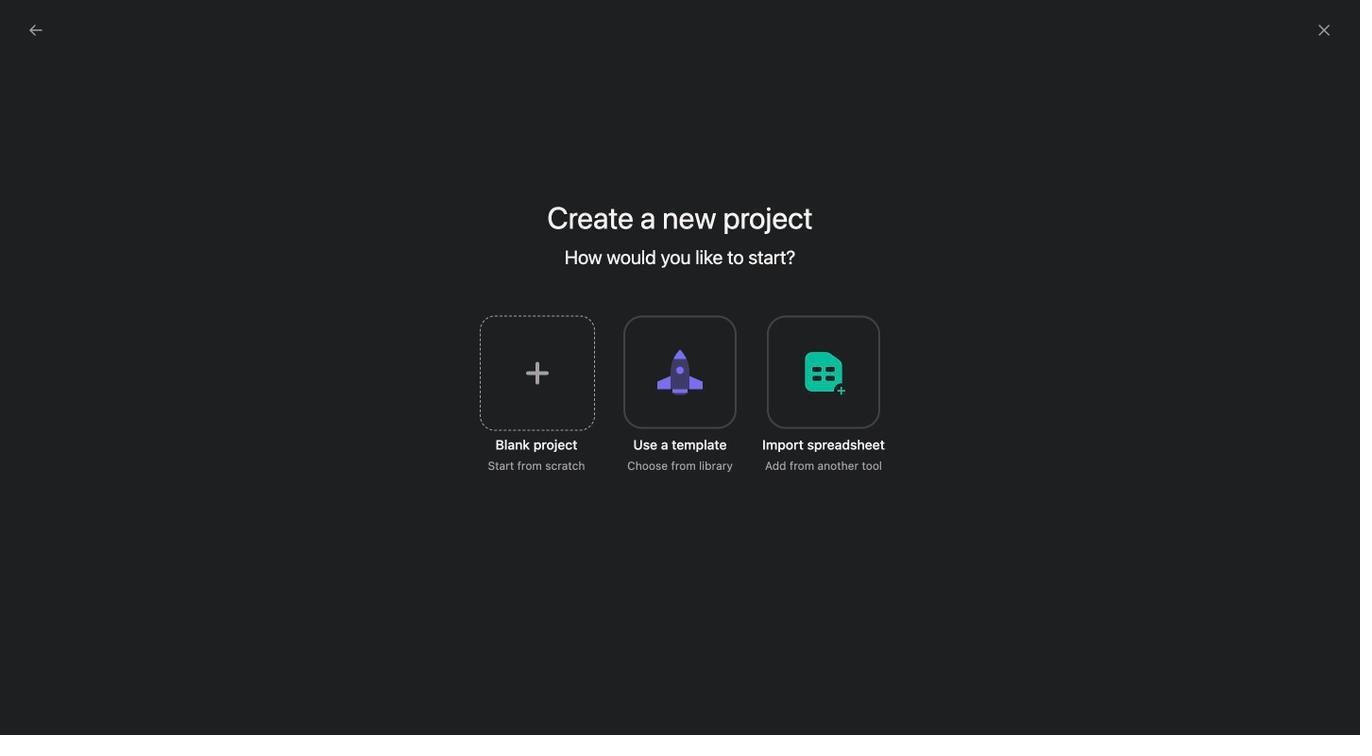Task type: locate. For each thing, give the bounding box(es) containing it.
hide sidebar image
[[25, 15, 40, 30]]

list item
[[258, 396, 786, 430]]

line_and_symbols image
[[844, 412, 866, 435]]



Task type: describe. For each thing, give the bounding box(es) containing it.
close image
[[1317, 23, 1332, 38]]

go back image
[[28, 23, 43, 38]]



Task type: vqa. For each thing, say whether or not it's contained in the screenshot.
the right is
no



